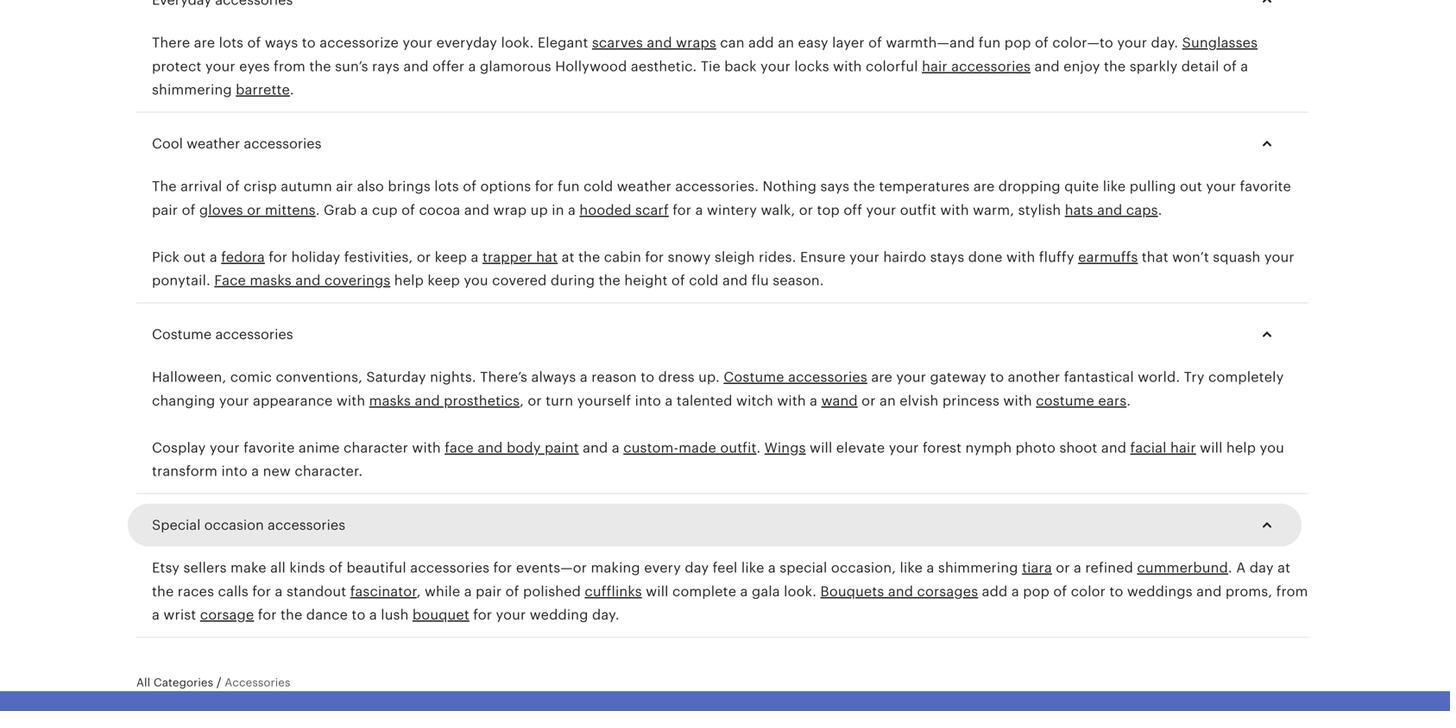 Task type: vqa. For each thing, say whether or not it's contained in the screenshot.
65.99
no



Task type: locate. For each thing, give the bounding box(es) containing it.
up.
[[699, 370, 720, 385]]

out up ponytail.
[[183, 249, 206, 265]]

1 horizontal spatial day
[[1250, 560, 1274, 576]]

0 horizontal spatial masks
[[250, 273, 292, 288]]

are up warm,
[[974, 179, 995, 194]]

help inside will help you transform into a new character.
[[1227, 440, 1256, 456]]

quite
[[1065, 179, 1099, 194]]

the inside . a day at the races calls for a standout
[[152, 584, 174, 599]]

0 vertical spatial add
[[748, 35, 774, 51]]

masks and prosthetics link
[[369, 393, 520, 409]]

hair
[[922, 59, 948, 74], [1171, 440, 1196, 456]]

hats
[[1065, 202, 1093, 218]]

or left the "turn"
[[528, 393, 542, 409]]

1 horizontal spatial shimmering
[[938, 560, 1018, 576]]

look. inside there are lots of ways to accessorize your everyday look. elegant scarves and wraps can add an easy layer of warmth—and fun pop of color—to your day. sunglasses protect your eyes from the sun's rays and offer a glamorous hollywood aesthetic. tie back your locks with colorful hair accessories
[[501, 35, 534, 51]]

accessories inside there are lots of ways to accessorize your everyday look. elegant scarves and wraps can add an easy layer of warmth—and fun pop of color—to your day. sunglasses protect your eyes from the sun's rays and offer a glamorous hollywood aesthetic. tie back your locks with colorful hair accessories
[[951, 59, 1031, 74]]

won't
[[1172, 249, 1209, 265]]

look. down special
[[784, 584, 817, 599]]

of left options
[[463, 179, 477, 194]]

1 vertical spatial from
[[1276, 584, 1308, 599]]

2 horizontal spatial like
[[1103, 179, 1126, 194]]

1 vertical spatial hair
[[1171, 440, 1196, 456]]

0 horizontal spatial lots
[[219, 35, 244, 51]]

accessories down warmth—and
[[951, 59, 1031, 74]]

yourself
[[577, 393, 631, 409]]

1 vertical spatial look.
[[784, 584, 817, 599]]

with down the layer
[[833, 59, 862, 74]]

all
[[270, 560, 286, 576]]

to up princess
[[990, 370, 1004, 385]]

0 vertical spatial shimmering
[[152, 82, 232, 98]]

of inside and enjoy the sparkly detail of a shimmering
[[1223, 59, 1237, 74]]

0 vertical spatial you
[[464, 273, 488, 288]]

protect
[[152, 59, 202, 74]]

nothing
[[763, 179, 817, 194]]

detail
[[1182, 59, 1219, 74]]

all categories / accessories
[[136, 676, 291, 690]]

a left wrist
[[152, 607, 160, 623]]

tab panel
[[136, 0, 1309, 638]]

0 horizontal spatial hair
[[922, 59, 948, 74]]

of left "color—to"
[[1035, 35, 1049, 51]]

0 vertical spatial costume
[[152, 327, 212, 342]]

during
[[551, 273, 595, 288]]

weddings
[[1127, 584, 1193, 599]]

1 vertical spatial lots
[[434, 179, 459, 194]]

everyday
[[436, 35, 497, 51]]

hollywood
[[555, 59, 627, 74]]

of down arrival
[[182, 202, 196, 218]]

character
[[344, 440, 408, 456]]

0 vertical spatial pop
[[1005, 35, 1031, 51]]

fun up hair accessories link
[[979, 35, 1001, 51]]

special occasion accessories
[[152, 518, 345, 533]]

into left new
[[221, 464, 248, 479]]

0 horizontal spatial out
[[183, 249, 206, 265]]

accessories.
[[675, 179, 759, 194]]

every
[[644, 560, 681, 576]]

stays
[[930, 249, 965, 265]]

1 vertical spatial pair
[[476, 584, 502, 599]]

of down sunglasses link
[[1223, 59, 1237, 74]]

accessories up crisp
[[244, 136, 322, 152]]

0 vertical spatial day.
[[1151, 35, 1179, 51]]

2 vertical spatial are
[[871, 370, 893, 385]]

0 horizontal spatial cold
[[584, 179, 613, 194]]

and inside the add a pop of color to weddings and proms, from a wrist
[[1197, 584, 1222, 599]]

into down dress
[[635, 393, 661, 409]]

0 horizontal spatial you
[[464, 273, 488, 288]]

and down sleigh
[[723, 273, 748, 288]]

sunglasses
[[1182, 35, 1258, 51]]

help down festivities,
[[394, 273, 424, 288]]

1 vertical spatial outfit
[[720, 440, 757, 456]]

1 horizontal spatial add
[[982, 584, 1008, 599]]

fun
[[979, 35, 1001, 51], [558, 179, 580, 194]]

made
[[679, 440, 716, 456]]

costume up halloween,
[[152, 327, 212, 342]]

0 vertical spatial cold
[[584, 179, 613, 194]]

a left gala
[[740, 584, 748, 599]]

costume ears link
[[1036, 393, 1127, 409]]

day. inside there are lots of ways to accessorize your everyday look. elegant scarves and wraps can add an easy layer of warmth—and fun pop of color—to your day. sunglasses protect your eyes from the sun's rays and offer a glamorous hollywood aesthetic. tie back your locks with colorful hair accessories
[[1151, 35, 1179, 51]]

events—or
[[516, 560, 587, 576]]

0 vertical spatial favorite
[[1240, 179, 1291, 194]]

1 vertical spatial you
[[1260, 440, 1285, 456]]

0 horizontal spatial ,
[[417, 584, 421, 599]]

0 vertical spatial outfit
[[900, 202, 937, 218]]

day
[[685, 560, 709, 576], [1250, 560, 1274, 576]]

wraps
[[676, 35, 716, 51]]

masks
[[250, 273, 292, 288], [369, 393, 411, 409]]

appearance
[[253, 393, 333, 409]]

0 vertical spatial an
[[778, 35, 794, 51]]

stylish
[[1018, 202, 1061, 218]]

into inside will help you transform into a new character.
[[221, 464, 248, 479]]

0 horizontal spatial day
[[685, 560, 709, 576]]

accessories up comic
[[215, 327, 293, 342]]

, left while
[[417, 584, 421, 599]]

look. up glamorous
[[501, 35, 534, 51]]

with right done
[[1007, 249, 1035, 265]]

0 horizontal spatial shimmering
[[152, 82, 232, 98]]

and down cummerbund link
[[1197, 584, 1222, 599]]

1 vertical spatial out
[[183, 249, 206, 265]]

a down all
[[275, 584, 283, 599]]

fedora
[[221, 249, 265, 265]]

0 horizontal spatial day.
[[592, 607, 620, 623]]

ears
[[1098, 393, 1127, 409]]

you inside will help you transform into a new character.
[[1260, 440, 1285, 456]]

0 horizontal spatial costume
[[152, 327, 212, 342]]

0 horizontal spatial weather
[[187, 136, 240, 152]]

a
[[1236, 560, 1246, 576]]

will right facial hair link
[[1200, 440, 1223, 456]]

1 horizontal spatial pair
[[476, 584, 502, 599]]

the
[[152, 179, 177, 194]]

0 vertical spatial masks
[[250, 273, 292, 288]]

0 horizontal spatial an
[[778, 35, 794, 51]]

outfit down "temperatures"
[[900, 202, 937, 218]]

1 horizontal spatial look.
[[784, 584, 817, 599]]

pair right while
[[476, 584, 502, 599]]

. left a
[[1228, 560, 1233, 576]]

1 vertical spatial costume
[[724, 370, 784, 385]]

accessories
[[951, 59, 1031, 74], [244, 136, 322, 152], [215, 327, 293, 342], [788, 370, 868, 385], [268, 518, 345, 533], [410, 560, 490, 576]]

are inside there are lots of ways to accessorize your everyday look. elegant scarves and wraps can add an easy layer of warmth—and fun pop of color—to your day. sunglasses protect your eyes from the sun's rays and offer a glamorous hollywood aesthetic. tie back your locks with colorful hair accessories
[[194, 35, 215, 51]]

add inside there are lots of ways to accessorize your everyday look. elegant scarves and wraps can add an easy layer of warmth—and fun pop of color—to your day. sunglasses protect your eyes from the sun's rays and offer a glamorous hollywood aesthetic. tie back your locks with colorful hair accessories
[[748, 35, 774, 51]]

new
[[263, 464, 291, 479]]

1 vertical spatial into
[[221, 464, 248, 479]]

1 vertical spatial ,
[[417, 584, 421, 599]]

1 vertical spatial an
[[880, 393, 896, 409]]

1 vertical spatial masks
[[369, 393, 411, 409]]

0 horizontal spatial fun
[[558, 179, 580, 194]]

your right squash
[[1265, 249, 1295, 265]]

accessories up 'kinds'
[[268, 518, 345, 533]]

the up the off
[[853, 179, 875, 194]]

1 horizontal spatial into
[[635, 393, 661, 409]]

from down ways
[[274, 59, 306, 74]]

weather
[[187, 136, 240, 152], [617, 179, 672, 194]]

0 horizontal spatial pair
[[152, 202, 178, 218]]

day inside . a day at the races calls for a standout
[[1250, 560, 1274, 576]]

0 vertical spatial hair
[[922, 59, 948, 74]]

1 vertical spatial keep
[[428, 273, 460, 288]]

eyes
[[239, 59, 270, 74]]

flu
[[752, 273, 769, 288]]

1 horizontal spatial fun
[[979, 35, 1001, 51]]

1 vertical spatial cold
[[689, 273, 719, 288]]

your left the eyes
[[205, 59, 235, 74]]

and left wrap
[[464, 202, 490, 218]]

for up height at the top of page
[[645, 249, 664, 265]]

are inside are your gateway to another fantastical world. try completely changing your appearance with
[[871, 370, 893, 385]]

1 vertical spatial shimmering
[[938, 560, 1018, 576]]

lots up the eyes
[[219, 35, 244, 51]]

the arrival of crisp autumn air also brings lots of options for fun cold weather accessories. nothing says the temperatures are dropping quite like pulling out your favorite pair of
[[152, 179, 1291, 218]]

day right a
[[1250, 560, 1274, 576]]

of left color
[[1054, 584, 1067, 599]]

a left trapper
[[471, 249, 479, 265]]

warmth—and
[[886, 35, 975, 51]]

0 vertical spatial are
[[194, 35, 215, 51]]

are inside the arrival of crisp autumn air also brings lots of options for fun cold weather accessories. nothing says the temperatures are dropping quite like pulling out your favorite pair of
[[974, 179, 995, 194]]

paint
[[545, 440, 579, 456]]

that won't squash your ponytail.
[[152, 249, 1295, 288]]

2 horizontal spatial are
[[974, 179, 995, 194]]

help down completely
[[1227, 440, 1256, 456]]

scarves and wraps link
[[592, 35, 716, 51]]

0 vertical spatial out
[[1180, 179, 1202, 194]]

trapper
[[483, 249, 533, 265]]

and right rays
[[403, 59, 429, 74]]

holiday
[[291, 249, 340, 265]]

1 horizontal spatial you
[[1260, 440, 1285, 456]]

1 vertical spatial at
[[1278, 560, 1291, 576]]

hooded
[[580, 202, 632, 218]]

2 day from the left
[[1250, 560, 1274, 576]]

the down etsy
[[152, 584, 174, 599]]

1 horizontal spatial day.
[[1151, 35, 1179, 51]]

pair down the the
[[152, 202, 178, 218]]

0 vertical spatial help
[[394, 273, 424, 288]]

all
[[136, 677, 150, 690]]

and inside and enjoy the sparkly detail of a shimmering
[[1035, 59, 1060, 74]]

fun inside the arrival of crisp autumn air also brings lots of options for fun cold weather accessories. nothing says the temperatures are dropping quite like pulling out your favorite pair of
[[558, 179, 580, 194]]

1 horizontal spatial help
[[1227, 440, 1256, 456]]

your right 'pulling'
[[1206, 179, 1236, 194]]

from inside there are lots of ways to accessorize your everyday look. elegant scarves and wraps can add an easy layer of warmth—and fun pop of color—to your day. sunglasses protect your eyes from the sun's rays and offer a glamorous hollywood aesthetic. tie back your locks with colorful hair accessories
[[274, 59, 306, 74]]

like up gala
[[741, 560, 764, 576]]

rays
[[372, 59, 400, 74]]

face and body paint link
[[445, 440, 579, 456]]

0 vertical spatial pair
[[152, 202, 178, 218]]

costume inside dropdown button
[[152, 327, 212, 342]]

or down crisp
[[247, 202, 261, 218]]

a up gala
[[768, 560, 776, 576]]

out right 'pulling'
[[1180, 179, 1202, 194]]

says
[[821, 179, 850, 194]]

0 vertical spatial lots
[[219, 35, 244, 51]]

fun up in
[[558, 179, 580, 194]]

anime
[[299, 440, 340, 456]]

1 horizontal spatial at
[[1278, 560, 1291, 576]]

favorite up new
[[244, 440, 295, 456]]

ways
[[265, 35, 298, 51]]

0 horizontal spatial help
[[394, 273, 424, 288]]

for inside the arrival of crisp autumn air also brings lots of options for fun cold weather accessories. nothing says the temperatures are dropping quite like pulling out your favorite pair of
[[535, 179, 554, 194]]

0 horizontal spatial are
[[194, 35, 215, 51]]

1 horizontal spatial are
[[871, 370, 893, 385]]

for inside . a day at the races calls for a standout
[[252, 584, 271, 599]]

0 horizontal spatial favorite
[[244, 440, 295, 456]]

a inside and enjoy the sparkly detail of a shimmering
[[1241, 59, 1249, 74]]

forest
[[923, 440, 962, 456]]

for right scarf
[[673, 202, 692, 218]]

face
[[214, 273, 246, 288]]

changing
[[152, 393, 215, 409]]

1 vertical spatial fun
[[558, 179, 580, 194]]

scarves
[[592, 35, 643, 51]]

occasion
[[204, 518, 264, 533]]

. down ways
[[290, 82, 294, 98]]

kinds
[[290, 560, 325, 576]]

0 vertical spatial into
[[635, 393, 661, 409]]

the right enjoy
[[1104, 59, 1126, 74]]

the inside there are lots of ways to accessorize your everyday look. elegant scarves and wraps can add an easy layer of warmth—and fun pop of color—to your day. sunglasses protect your eyes from the sun's rays and offer a glamorous hollywood aesthetic. tie back your locks with colorful hair accessories
[[309, 59, 331, 74]]

1 horizontal spatial favorite
[[1240, 179, 1291, 194]]

the
[[309, 59, 331, 74], [1104, 59, 1126, 74], [853, 179, 875, 194], [578, 249, 600, 265], [599, 273, 621, 288], [152, 584, 174, 599], [281, 607, 303, 623]]

layer
[[832, 35, 865, 51]]

1 horizontal spatial weather
[[617, 179, 672, 194]]

out inside the arrival of crisp autumn air also brings lots of options for fun cold weather accessories. nothing says the temperatures are dropping quite like pulling out your favorite pair of
[[1180, 179, 1202, 194]]

hair inside there are lots of ways to accessorize your everyday look. elegant scarves and wraps can add an easy layer of warmth—and fun pop of color—to your day. sunglasses protect your eyes from the sun's rays and offer a glamorous hollywood aesthetic. tie back your locks with colorful hair accessories
[[922, 59, 948, 74]]

shimmering down protect
[[152, 82, 232, 98]]

for right corsage "link"
[[258, 607, 277, 623]]

1 vertical spatial add
[[982, 584, 1008, 599]]

cool weather accessories
[[152, 136, 322, 152]]

to
[[302, 35, 316, 51], [641, 370, 655, 385], [990, 370, 1004, 385], [1110, 584, 1124, 599], [352, 607, 366, 623]]

or right festivities,
[[417, 249, 431, 265]]

of left polished
[[506, 584, 519, 599]]

earmuffs
[[1078, 249, 1138, 265]]

1 horizontal spatial will
[[810, 440, 833, 456]]

dance
[[306, 607, 348, 623]]

1 horizontal spatial like
[[900, 560, 923, 576]]

from right "proms,"
[[1276, 584, 1308, 599]]

1 vertical spatial help
[[1227, 440, 1256, 456]]

for down make
[[252, 584, 271, 599]]

1 horizontal spatial costume
[[724, 370, 784, 385]]

1 vertical spatial pop
[[1023, 584, 1050, 599]]

ponytail.
[[152, 273, 211, 288]]

halloween,
[[152, 370, 226, 385]]

1 horizontal spatial ,
[[520, 393, 524, 409]]

talented
[[677, 393, 733, 409]]

cold up hooded
[[584, 179, 613, 194]]

a left wand
[[810, 393, 818, 409]]

fascinator
[[350, 584, 417, 599]]

0 vertical spatial weather
[[187, 136, 240, 152]]

with down another
[[1003, 393, 1032, 409]]

accessorize
[[320, 35, 399, 51]]

pop down "tiara" link
[[1023, 584, 1050, 599]]

will
[[810, 440, 833, 456], [1200, 440, 1223, 456], [646, 584, 669, 599]]

of down snowy on the top
[[672, 273, 685, 288]]

masks and prosthetics , or turn yourself into a talented witch with a wand or an elvish princess with costume ears .
[[369, 393, 1131, 409]]

day. up sparkly
[[1151, 35, 1179, 51]]

costume accessories button
[[136, 314, 1293, 355]]

1 horizontal spatial out
[[1180, 179, 1202, 194]]

sellers
[[183, 560, 227, 576]]

0 horizontal spatial from
[[274, 59, 306, 74]]

1 vertical spatial weather
[[617, 179, 672, 194]]

sleigh
[[715, 249, 755, 265]]

1 vertical spatial are
[[974, 179, 995, 194]]

grab
[[324, 202, 357, 218]]

brings
[[388, 179, 431, 194]]

0 vertical spatial from
[[274, 59, 306, 74]]

0 horizontal spatial at
[[562, 249, 575, 265]]

1 horizontal spatial from
[[1276, 584, 1308, 599]]

are right there
[[194, 35, 215, 51]]

wand link
[[821, 393, 858, 409]]

from inside the add a pop of color to weddings and proms, from a wrist
[[1276, 584, 1308, 599]]

a right in
[[568, 202, 576, 218]]

like up the "hats and caps" link
[[1103, 179, 1126, 194]]

an inside there are lots of ways to accessorize your everyday look. elegant scarves and wraps can add an easy layer of warmth—and fun pop of color—to your day. sunglasses protect your eyes from the sun's rays and offer a glamorous hollywood aesthetic. tie back your locks with colorful hair accessories
[[778, 35, 794, 51]]

to right ways
[[302, 35, 316, 51]]

0 vertical spatial fun
[[979, 35, 1001, 51]]

or right wand
[[862, 393, 876, 409]]

and down the occasion,
[[888, 584, 913, 599]]

a right while
[[464, 584, 472, 599]]

at right a
[[1278, 560, 1291, 576]]

1 horizontal spatial lots
[[434, 179, 459, 194]]



Task type: describe. For each thing, give the bounding box(es) containing it.
and right hats
[[1097, 202, 1123, 218]]

witch
[[736, 393, 773, 409]]

or left top
[[799, 202, 813, 218]]

beautiful
[[347, 560, 406, 576]]

always
[[531, 370, 576, 385]]

your inside the arrival of crisp autumn air also brings lots of options for fun cold weather accessories. nothing says the temperatures are dropping quite like pulling out your favorite pair of
[[1206, 179, 1236, 194]]

of up the eyes
[[247, 35, 261, 51]]

a left cup
[[361, 202, 368, 218]]

fascinator , while a pair of polished cufflinks will complete a gala look. bouquets and corsages
[[350, 584, 978, 599]]

making
[[591, 560, 640, 576]]

cummerbund
[[1137, 560, 1228, 576]]

fun inside there are lots of ways to accessorize your everyday look. elegant scarves and wraps can add an easy layer of warmth—and fun pop of color—to your day. sunglasses protect your eyes from the sun's rays and offer a glamorous hollywood aesthetic. tie back your locks with colorful hair accessories
[[979, 35, 1001, 51]]

. down 'pulling'
[[1158, 202, 1162, 218]]

a right corsages
[[1012, 584, 1019, 599]]

/
[[217, 676, 222, 690]]

for up face masks and coverings link
[[269, 249, 288, 265]]

0 vertical spatial keep
[[435, 249, 467, 265]]

offer
[[433, 59, 465, 74]]

a up color
[[1074, 560, 1082, 576]]

tab panel containing there are lots of ways to accessorize your everyday look. elegant
[[136, 0, 1309, 638]]

your right the off
[[866, 202, 896, 218]]

season.
[[773, 273, 824, 288]]

proms,
[[1226, 584, 1273, 599]]

the down cabin in the left of the page
[[599, 273, 621, 288]]

accessories up wand
[[788, 370, 868, 385]]

barrette
[[236, 82, 290, 98]]

with inside are your gateway to another fantastical world. try completely changing your appearance with
[[337, 393, 365, 409]]

with down "temperatures"
[[940, 202, 969, 218]]

cummerbund link
[[1137, 560, 1228, 576]]

air
[[336, 179, 353, 194]]

a down accessories.
[[695, 202, 703, 218]]

0 vertical spatial ,
[[520, 393, 524, 409]]

for left the events—or
[[493, 560, 512, 576]]

0 horizontal spatial will
[[646, 584, 669, 599]]

pick out a fedora for holiday festivities, or keep a trapper hat at the cabin for snowy sleigh rides. ensure your hairdo stays done with fluffy earmuffs
[[152, 249, 1138, 265]]

to left dress
[[641, 370, 655, 385]]

elevate
[[836, 440, 885, 456]]

pop inside there are lots of ways to accessorize your everyday look. elegant scarves and wraps can add an easy layer of warmth—and fun pop of color—to your day. sunglasses protect your eyes from the sun's rays and offer a glamorous hollywood aesthetic. tie back your locks with colorful hair accessories
[[1005, 35, 1031, 51]]

crisp
[[244, 179, 277, 194]]

nymph
[[966, 440, 1012, 456]]

sun's
[[335, 59, 368, 74]]

your inside that won't squash your ponytail.
[[1265, 249, 1295, 265]]

custom-
[[623, 440, 679, 456]]

another
[[1008, 370, 1060, 385]]

the inside and enjoy the sparkly detail of a shimmering
[[1104, 59, 1126, 74]]

a down dress
[[665, 393, 673, 409]]

the down standout
[[281, 607, 303, 623]]

pick
[[152, 249, 180, 265]]

face masks and coverings link
[[214, 273, 391, 288]]

squash
[[1213, 249, 1261, 265]]

tie
[[701, 59, 721, 74]]

0 horizontal spatial like
[[741, 560, 764, 576]]

a up face
[[210, 249, 217, 265]]

costume accessories
[[152, 327, 293, 342]]

hairdo
[[883, 249, 927, 265]]

cool weather accessories button
[[136, 123, 1293, 165]]

arrival
[[180, 179, 222, 194]]

shimmering inside and enjoy the sparkly detail of a shimmering
[[152, 82, 232, 98]]

complete
[[672, 584, 736, 599]]

to inside the add a pop of color to weddings and proms, from a wrist
[[1110, 584, 1124, 599]]

or right "tiara" link
[[1056, 560, 1070, 576]]

accessories up while
[[410, 560, 490, 576]]

cosplay
[[152, 440, 206, 456]]

cup
[[372, 202, 398, 218]]

weather inside dropdown button
[[187, 136, 240, 152]]

of right the layer
[[869, 35, 882, 51]]

trapper hat link
[[483, 249, 558, 265]]

and down nights.
[[415, 393, 440, 409]]

wrist
[[163, 607, 196, 623]]

to right dance
[[352, 607, 366, 623]]

of right cup
[[402, 202, 415, 218]]

special
[[780, 560, 827, 576]]

1 day from the left
[[685, 560, 709, 576]]

0 vertical spatial at
[[562, 249, 575, 265]]

and right paint
[[583, 440, 608, 456]]

easy
[[798, 35, 829, 51]]

lots inside there are lots of ways to accessorize your everyday look. elegant scarves and wraps can add an easy layer of warmth—and fun pop of color—to your day. sunglasses protect your eyes from the sun's rays and offer a glamorous hollywood aesthetic. tie back your locks with colorful hair accessories
[[219, 35, 244, 51]]

dress
[[658, 370, 695, 385]]

your left forest on the right of the page
[[889, 440, 919, 456]]

character.
[[295, 464, 363, 479]]

to inside there are lots of ways to accessorize your everyday look. elegant scarves and wraps can add an easy layer of warmth—and fun pop of color—to your day. sunglasses protect your eyes from the sun's rays and offer a glamorous hollywood aesthetic. tie back your locks with colorful hair accessories
[[302, 35, 316, 51]]

wand
[[821, 393, 858, 409]]

hats and caps link
[[1065, 202, 1158, 218]]

done
[[968, 249, 1003, 265]]

pop inside the add a pop of color to weddings and proms, from a wrist
[[1023, 584, 1050, 599]]

walk,
[[761, 202, 795, 218]]

. down 'fantastical'
[[1127, 393, 1131, 409]]

and down holiday
[[295, 273, 321, 288]]

a left custom-
[[612, 440, 620, 456]]

your down polished
[[496, 607, 526, 623]]

your down comic
[[219, 393, 249, 409]]

the inside the arrival of crisp autumn air also brings lots of options for fun cold weather accessories. nothing says the temperatures are dropping quite like pulling out your favorite pair of
[[853, 179, 875, 194]]

wings
[[765, 440, 806, 456]]

a left lush
[[369, 607, 377, 623]]

lots inside the arrival of crisp autumn air also brings lots of options for fun cold weather accessories. nothing says the temperatures are dropping quite like pulling out your favorite pair of
[[434, 179, 459, 194]]

can
[[720, 35, 745, 51]]

gloves or mittens . grab a cup of cocoa and wrap up in a hooded scarf for a wintery walk, or top off your outfit with warm, stylish hats and caps .
[[199, 202, 1162, 218]]

favorite inside the arrival of crisp autumn air also brings lots of options for fun cold weather accessories. nothing says the temperatures are dropping quite like pulling out your favorite pair of
[[1240, 179, 1291, 194]]

the up the during
[[578, 249, 600, 265]]

cold inside the arrival of crisp autumn air also brings lots of options for fun cold weather accessories. nothing says the temperatures are dropping quite like pulling out your favorite pair of
[[584, 179, 613, 194]]

of up gloves
[[226, 179, 240, 194]]

enjoy
[[1064, 59, 1100, 74]]

cabin
[[604, 249, 641, 265]]

and left facial
[[1101, 440, 1127, 456]]

pair inside the arrival of crisp autumn air also brings lots of options for fun cold weather accessories. nothing says the temperatures are dropping quite like pulling out your favorite pair of
[[152, 202, 178, 218]]

temperatures
[[879, 179, 970, 194]]

a inside will help you transform into a new character.
[[251, 464, 259, 479]]

races
[[178, 584, 214, 599]]

1 vertical spatial day.
[[592, 607, 620, 623]]

for right bouquet link
[[473, 607, 492, 623]]

. a day at the races calls for a standout
[[152, 560, 1291, 599]]

cufflinks
[[585, 584, 642, 599]]

cocoa
[[419, 202, 460, 218]]

your right "cosplay"
[[210, 440, 240, 456]]

also
[[357, 179, 384, 194]]

with down costume accessories 'link'
[[777, 393, 806, 409]]

occasion,
[[831, 560, 896, 576]]

and right face
[[478, 440, 503, 456]]

nights.
[[430, 370, 476, 385]]

covered
[[492, 273, 547, 288]]

with inside there are lots of ways to accessorize your everyday look. elegant scarves and wraps can add an easy layer of warmth—and fun pop of color—to your day. sunglasses protect your eyes from the sun's rays and offer a glamorous hollywood aesthetic. tie back your locks with colorful hair accessories
[[833, 59, 862, 74]]

1 horizontal spatial cold
[[689, 273, 719, 288]]

halloween, comic conventions, saturday nights. there's always a reason to dress up. costume accessories
[[152, 370, 868, 385]]

facial
[[1130, 440, 1167, 456]]

add inside the add a pop of color to weddings and proms, from a wrist
[[982, 584, 1008, 599]]

1 horizontal spatial outfit
[[900, 202, 937, 218]]

a up corsages
[[927, 560, 935, 576]]

color
[[1071, 584, 1106, 599]]

rides.
[[759, 249, 796, 265]]

tiara link
[[1022, 560, 1052, 576]]

0 horizontal spatial outfit
[[720, 440, 757, 456]]

bouquets
[[821, 584, 884, 599]]

princess
[[943, 393, 1000, 409]]

. left "wings"
[[757, 440, 761, 456]]

warm,
[[973, 202, 1015, 218]]

your up sparkly
[[1117, 35, 1147, 51]]

of inside the add a pop of color to weddings and proms, from a wrist
[[1054, 584, 1067, 599]]

. left grab
[[316, 202, 320, 218]]

to inside are your gateway to another fantastical world. try completely changing your appearance with
[[990, 370, 1004, 385]]

your up elvish
[[896, 370, 926, 385]]

autumn
[[281, 179, 332, 194]]

sparkly
[[1130, 59, 1178, 74]]

wedding
[[530, 607, 588, 623]]

1 horizontal spatial hair
[[1171, 440, 1196, 456]]

1 horizontal spatial an
[[880, 393, 896, 409]]

gateway
[[930, 370, 987, 385]]

there
[[152, 35, 190, 51]]

turn
[[546, 393, 573, 409]]

weather inside the arrival of crisp autumn air also brings lots of options for fun cold weather accessories. nothing says the temperatures are dropping quite like pulling out your favorite pair of
[[617, 179, 672, 194]]

of right 'kinds'
[[329, 560, 343, 576]]

corsage
[[200, 607, 254, 623]]

1 horizontal spatial masks
[[369, 393, 411, 409]]

fantastical
[[1064, 370, 1134, 385]]

scarf
[[635, 202, 669, 218]]

festivities,
[[344, 249, 413, 265]]

lush
[[381, 607, 409, 623]]

and up aesthetic.
[[647, 35, 672, 51]]

your right the back
[[761, 59, 791, 74]]

saturday
[[366, 370, 426, 385]]

will inside will help you transform into a new character.
[[1200, 440, 1223, 456]]

a inside . a day at the races calls for a standout
[[275, 584, 283, 599]]

refined
[[1085, 560, 1133, 576]]

sunglasses link
[[1182, 35, 1258, 51]]

barrette link
[[236, 82, 290, 98]]

gloves or mittens link
[[199, 202, 316, 218]]

dropping
[[999, 179, 1061, 194]]

add a pop of color to weddings and proms, from a wrist
[[152, 584, 1308, 623]]

your left hairdo
[[850, 249, 880, 265]]

options
[[480, 179, 531, 194]]

with left face
[[412, 440, 441, 456]]

like inside the arrival of crisp autumn air also brings lots of options for fun cold weather accessories. nothing says the temperatures are dropping quite like pulling out your favorite pair of
[[1103, 179, 1126, 194]]

at inside . a day at the races calls for a standout
[[1278, 560, 1291, 576]]

your up the offer
[[403, 35, 433, 51]]

. inside . a day at the races calls for a standout
[[1228, 560, 1233, 576]]

a inside there are lots of ways to accessorize your everyday look. elegant scarves and wraps can add an easy layer of warmth—and fun pop of color—to your day. sunglasses protect your eyes from the sun's rays and offer a glamorous hollywood aesthetic. tie back your locks with colorful hair accessories
[[468, 59, 476, 74]]

a right always
[[580, 370, 588, 385]]

shoot
[[1060, 440, 1098, 456]]

gala
[[752, 584, 780, 599]]

1 vertical spatial favorite
[[244, 440, 295, 456]]



